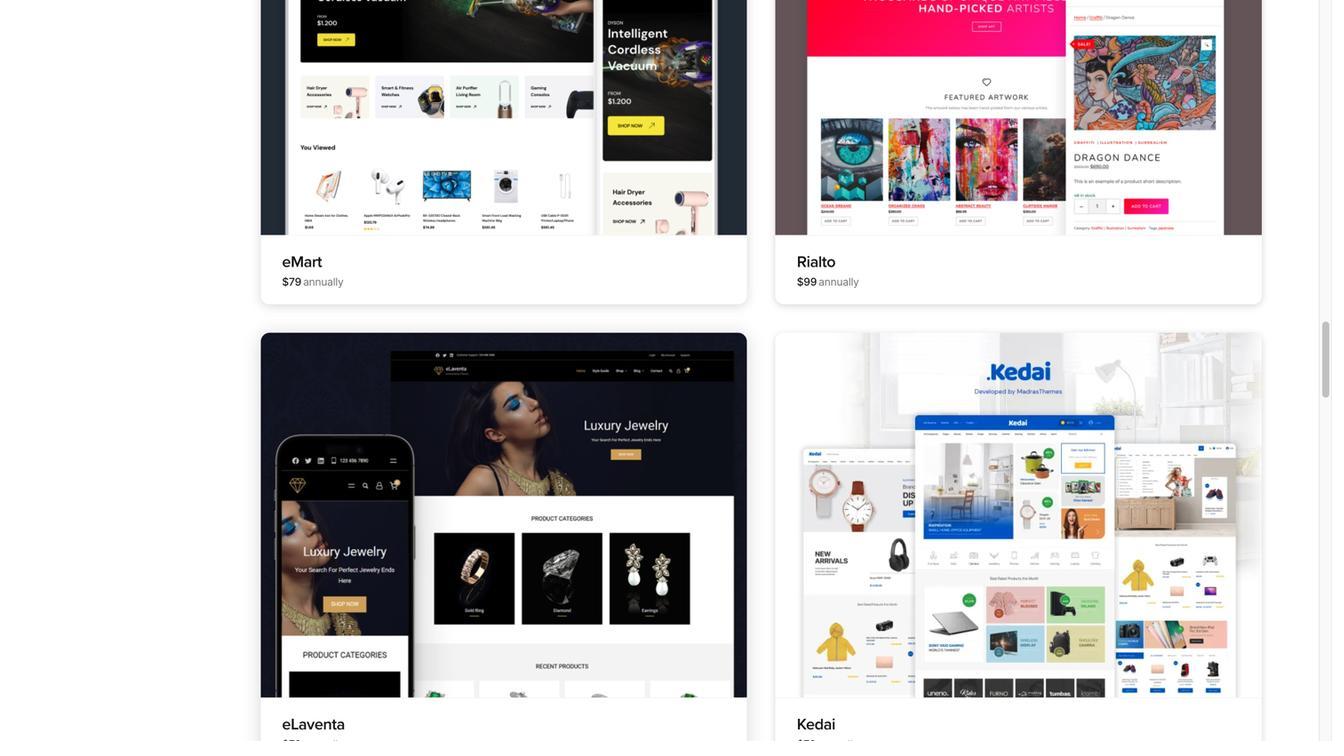 Task type: locate. For each thing, give the bounding box(es) containing it.
kedai
[[797, 715, 835, 734]]

annually inside emart $79 annually
[[303, 275, 344, 288]]

annually for rialto
[[819, 275, 859, 288]]

1 annually from the left
[[303, 275, 344, 288]]

elaventa
[[282, 715, 345, 734]]

elaventa link
[[282, 715, 345, 734]]

annually down emart link
[[303, 275, 344, 288]]

1 horizontal spatial annually
[[819, 275, 859, 288]]

annually down the rialto link
[[819, 275, 859, 288]]

annually
[[303, 275, 344, 288], [819, 275, 859, 288]]

$99
[[797, 275, 817, 288]]

rialto $99 annually
[[797, 252, 859, 288]]

$79
[[282, 275, 301, 288]]

kedai link
[[797, 715, 835, 734]]

0 horizontal spatial annually
[[303, 275, 344, 288]]

annually for emart
[[303, 275, 344, 288]]

annually inside rialto $99 annually
[[819, 275, 859, 288]]

2 annually from the left
[[819, 275, 859, 288]]

rialto link
[[797, 252, 836, 271]]



Task type: vqa. For each thing, say whether or not it's contained in the screenshot.
They'Ve
no



Task type: describe. For each thing, give the bounding box(es) containing it.
emart link
[[282, 252, 322, 271]]

rialto
[[797, 252, 836, 271]]

emart $79 annually
[[282, 252, 344, 288]]

emart
[[282, 252, 322, 271]]



